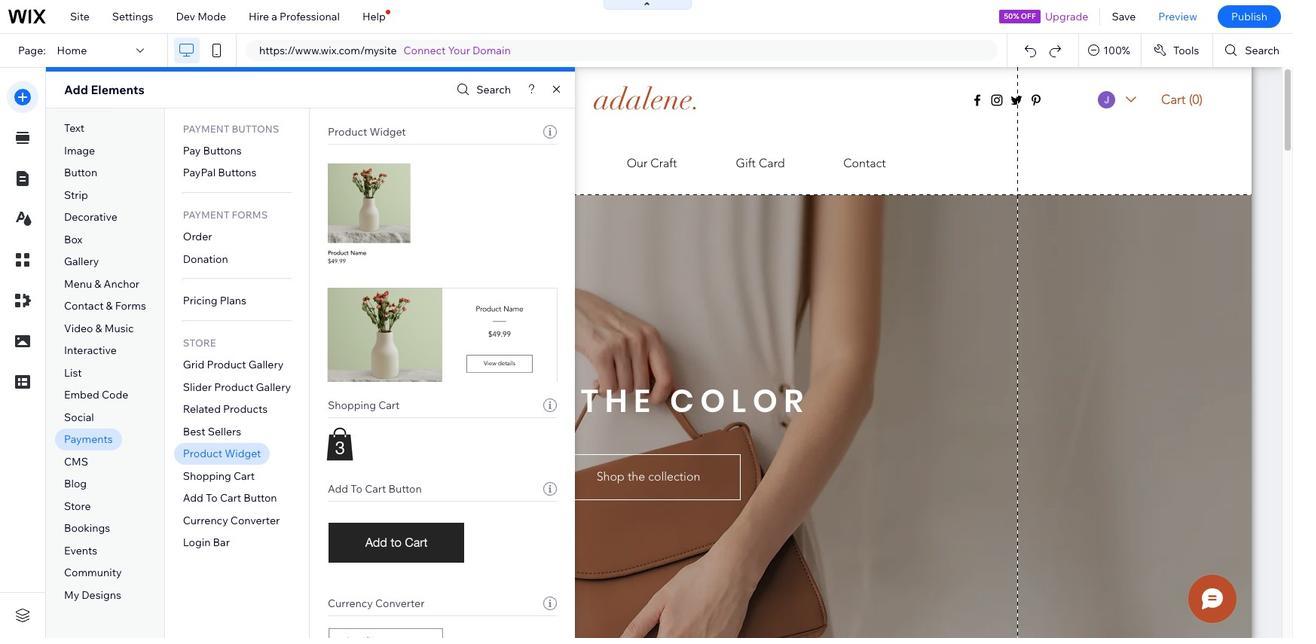 Task type: locate. For each thing, give the bounding box(es) containing it.
2 vertical spatial gallery
[[256, 381, 291, 394]]

sellers
[[208, 425, 241, 439]]

0 horizontal spatial widget
[[225, 447, 261, 461]]

1 horizontal spatial widget
[[370, 125, 406, 139]]

& down 'menu & anchor'
[[106, 299, 113, 313]]

buttons
[[232, 123, 279, 135], [203, 144, 242, 157], [218, 166, 257, 180]]

search down the 'publish' at top
[[1246, 44, 1280, 57]]

1 vertical spatial gallery
[[249, 358, 284, 372]]

add elements
[[64, 82, 145, 97]]

donation
[[183, 252, 228, 266]]

1 horizontal spatial currency
[[328, 597, 373, 611]]

0 horizontal spatial search
[[477, 83, 511, 96]]

contact & forms
[[64, 299, 146, 313]]

100%
[[1104, 44, 1131, 57]]

0 vertical spatial shopping cart
[[328, 399, 400, 412]]

currency converter
[[183, 514, 280, 528], [328, 597, 425, 611]]

0 horizontal spatial converter
[[231, 514, 280, 528]]

1 horizontal spatial shopping cart
[[328, 399, 400, 412]]

2 vertical spatial &
[[95, 322, 102, 335]]

buttons down pay buttons
[[218, 166, 257, 180]]

code
[[102, 388, 128, 402]]

0 vertical spatial currency converter
[[183, 514, 280, 528]]

my designs
[[64, 589, 121, 602]]

search button
[[1214, 34, 1294, 67], [453, 79, 511, 101]]

button
[[64, 166, 97, 180], [389, 482, 422, 496], [244, 492, 277, 505]]

payment up order at the left of page
[[183, 209, 230, 221]]

1 horizontal spatial button
[[244, 492, 277, 505]]

0 horizontal spatial button
[[64, 166, 97, 180]]

search button down domain
[[453, 79, 511, 101]]

2 vertical spatial buttons
[[218, 166, 257, 180]]

search
[[1246, 44, 1280, 57], [477, 83, 511, 96]]

my
[[64, 589, 79, 602]]

& right menu
[[94, 277, 101, 291]]

gallery up products
[[256, 381, 291, 394]]

forms down the 'paypal buttons' on the top of page
[[232, 209, 268, 221]]

0 vertical spatial search
[[1246, 44, 1280, 57]]

slider product gallery
[[183, 381, 291, 394]]

widget
[[370, 125, 406, 139], [225, 447, 261, 461]]

payment up pay buttons
[[183, 123, 230, 135]]

pay
[[183, 144, 201, 157]]

0 horizontal spatial store
[[64, 500, 91, 513]]

50% off
[[1004, 11, 1036, 21]]

0 horizontal spatial shopping
[[183, 470, 231, 483]]

paypal
[[183, 166, 216, 180]]

0 vertical spatial forms
[[232, 209, 268, 221]]

gallery up menu
[[64, 255, 99, 269]]

shopping cart
[[328, 399, 400, 412], [183, 470, 255, 483]]

1 payment from the top
[[183, 123, 230, 135]]

shopping
[[328, 399, 376, 412], [183, 470, 231, 483]]

buttons up the 'paypal buttons' on the top of page
[[203, 144, 242, 157]]

1 horizontal spatial search button
[[1214, 34, 1294, 67]]

0 vertical spatial store
[[183, 337, 216, 349]]

0 horizontal spatial shopping cart
[[183, 470, 255, 483]]

order
[[183, 230, 212, 244]]

menu & anchor
[[64, 277, 140, 291]]

pricing
[[183, 294, 218, 308]]

gallery
[[64, 255, 99, 269], [249, 358, 284, 372], [256, 381, 291, 394]]

0 vertical spatial &
[[94, 277, 101, 291]]

100% button
[[1080, 34, 1141, 67]]

1 horizontal spatial store
[[183, 337, 216, 349]]

2 payment from the top
[[183, 209, 230, 221]]

login
[[183, 536, 211, 550]]

publish button
[[1218, 5, 1282, 28]]

1 vertical spatial forms
[[115, 299, 146, 313]]

0 horizontal spatial currency converter
[[183, 514, 280, 528]]

0 horizontal spatial search button
[[453, 79, 511, 101]]

1 vertical spatial &
[[106, 299, 113, 313]]

elements
[[91, 82, 145, 97]]

0 vertical spatial buttons
[[232, 123, 279, 135]]

community
[[64, 566, 122, 580]]

tools
[[1174, 44, 1200, 57]]

1 vertical spatial buttons
[[203, 144, 242, 157]]

menu
[[64, 277, 92, 291]]

0 horizontal spatial product widget
[[183, 447, 261, 461]]

dev mode
[[176, 10, 226, 23]]

buttons for payment buttons
[[232, 123, 279, 135]]

currency
[[183, 514, 228, 528], [328, 597, 373, 611]]

home
[[57, 44, 87, 57]]

video & music
[[64, 322, 134, 335]]

buttons up pay buttons
[[232, 123, 279, 135]]

gallery up slider product gallery
[[249, 358, 284, 372]]

0 horizontal spatial currency
[[183, 514, 228, 528]]

1 vertical spatial payment
[[183, 209, 230, 221]]

embed
[[64, 388, 99, 402]]

0 horizontal spatial forms
[[115, 299, 146, 313]]

0 vertical spatial payment
[[183, 123, 230, 135]]

1 vertical spatial currency
[[328, 597, 373, 611]]

2 horizontal spatial add
[[328, 482, 348, 496]]

search button down publish button
[[1214, 34, 1294, 67]]

product
[[328, 125, 367, 139], [207, 358, 246, 372], [214, 381, 254, 394], [183, 447, 222, 461]]

image
[[64, 144, 95, 157]]

pay buttons
[[183, 144, 242, 157]]

cart
[[379, 399, 400, 412], [234, 470, 255, 483], [365, 482, 386, 496], [220, 492, 241, 505]]

bar
[[213, 536, 230, 550]]

blog
[[64, 477, 87, 491]]

& right video
[[95, 322, 102, 335]]

store
[[183, 337, 216, 349], [64, 500, 91, 513]]

store down blog
[[64, 500, 91, 513]]

buttons for paypal buttons
[[218, 166, 257, 180]]

1 vertical spatial search button
[[453, 79, 511, 101]]

payment
[[183, 123, 230, 135], [183, 209, 230, 221]]

forms
[[232, 209, 268, 221], [115, 299, 146, 313]]

add to cart button
[[328, 482, 422, 496], [183, 492, 277, 505]]

converter
[[231, 514, 280, 528], [375, 597, 425, 611]]

1 horizontal spatial converter
[[375, 597, 425, 611]]

payment for payment buttons
[[183, 123, 230, 135]]

0 vertical spatial product widget
[[328, 125, 406, 139]]

designs
[[82, 589, 121, 602]]

0 vertical spatial widget
[[370, 125, 406, 139]]

to
[[351, 482, 363, 496], [206, 492, 218, 505]]

1 horizontal spatial product widget
[[328, 125, 406, 139]]

&
[[94, 277, 101, 291], [106, 299, 113, 313], [95, 322, 102, 335]]

forms down anchor
[[115, 299, 146, 313]]

store up grid
[[183, 337, 216, 349]]

dev
[[176, 10, 195, 23]]

cms
[[64, 455, 88, 469]]

1 horizontal spatial shopping
[[328, 399, 376, 412]]

search down domain
[[477, 83, 511, 96]]

anchor
[[104, 277, 140, 291]]

text
[[64, 121, 85, 135]]

0 vertical spatial converter
[[231, 514, 280, 528]]

best sellers
[[183, 425, 241, 439]]

1 vertical spatial store
[[64, 500, 91, 513]]

add
[[64, 82, 88, 97], [328, 482, 348, 496], [183, 492, 203, 505]]

1 vertical spatial currency converter
[[328, 597, 425, 611]]

product widget
[[328, 125, 406, 139], [183, 447, 261, 461]]

1 vertical spatial shopping
[[183, 470, 231, 483]]

products
[[223, 403, 268, 416]]

publish
[[1232, 10, 1268, 23]]

1 horizontal spatial add to cart button
[[328, 482, 422, 496]]

1 vertical spatial search
[[477, 83, 511, 96]]



Task type: vqa. For each thing, say whether or not it's contained in the screenshot.
"Box"
yes



Task type: describe. For each thing, give the bounding box(es) containing it.
1 vertical spatial shopping cart
[[183, 470, 255, 483]]

preview
[[1159, 10, 1198, 23]]

1 vertical spatial widget
[[225, 447, 261, 461]]

payment buttons
[[183, 123, 279, 135]]

payments
[[64, 433, 113, 447]]

bookings
[[64, 522, 110, 536]]

list
[[64, 366, 82, 380]]

social
[[64, 411, 94, 424]]

& for video
[[95, 322, 102, 335]]

box
[[64, 233, 82, 246]]

strip
[[64, 188, 88, 202]]

1 horizontal spatial search
[[1246, 44, 1280, 57]]

events
[[64, 544, 97, 558]]

preview button
[[1148, 0, 1209, 33]]

embed code
[[64, 388, 128, 402]]

hire
[[249, 10, 269, 23]]

your
[[448, 44, 470, 57]]

50%
[[1004, 11, 1020, 21]]

0 horizontal spatial add
[[64, 82, 88, 97]]

grid
[[183, 358, 205, 372]]

1 vertical spatial product widget
[[183, 447, 261, 461]]

mode
[[198, 10, 226, 23]]

hire a professional
[[249, 10, 340, 23]]

1 horizontal spatial forms
[[232, 209, 268, 221]]

settings
[[112, 10, 153, 23]]

https://www.wix.com/mysite connect your domain
[[259, 44, 511, 57]]

gallery for slider product gallery
[[256, 381, 291, 394]]

interactive
[[64, 344, 117, 358]]

gallery for grid product gallery
[[249, 358, 284, 372]]

0 vertical spatial shopping
[[328, 399, 376, 412]]

save button
[[1101, 0, 1148, 33]]

1 horizontal spatial currency converter
[[328, 597, 425, 611]]

paypal buttons
[[183, 166, 257, 180]]

https://www.wix.com/mysite
[[259, 44, 397, 57]]

& for menu
[[94, 277, 101, 291]]

plans
[[220, 294, 246, 308]]

payment forms
[[183, 209, 268, 221]]

save
[[1112, 10, 1136, 23]]

professional
[[280, 10, 340, 23]]

1 horizontal spatial add
[[183, 492, 203, 505]]

site
[[70, 10, 90, 23]]

connect
[[404, 44, 446, 57]]

contact
[[64, 299, 104, 313]]

0 horizontal spatial to
[[206, 492, 218, 505]]

slider
[[183, 381, 212, 394]]

0 horizontal spatial add to cart button
[[183, 492, 277, 505]]

payment for payment forms
[[183, 209, 230, 221]]

related products
[[183, 403, 268, 416]]

a
[[272, 10, 277, 23]]

tools button
[[1142, 34, 1213, 67]]

1 vertical spatial converter
[[375, 597, 425, 611]]

domain
[[473, 44, 511, 57]]

grid product gallery
[[183, 358, 284, 372]]

0 vertical spatial gallery
[[64, 255, 99, 269]]

decorative
[[64, 210, 118, 224]]

off
[[1021, 11, 1036, 21]]

upgrade
[[1046, 10, 1089, 23]]

related
[[183, 403, 221, 416]]

pricing plans
[[183, 294, 246, 308]]

0 vertical spatial search button
[[1214, 34, 1294, 67]]

video
[[64, 322, 93, 335]]

best
[[183, 425, 205, 439]]

music
[[105, 322, 134, 335]]

1 horizontal spatial to
[[351, 482, 363, 496]]

0 vertical spatial currency
[[183, 514, 228, 528]]

help
[[363, 10, 386, 23]]

buttons for pay buttons
[[203, 144, 242, 157]]

& for contact
[[106, 299, 113, 313]]

2 horizontal spatial button
[[389, 482, 422, 496]]

login bar
[[183, 536, 230, 550]]



